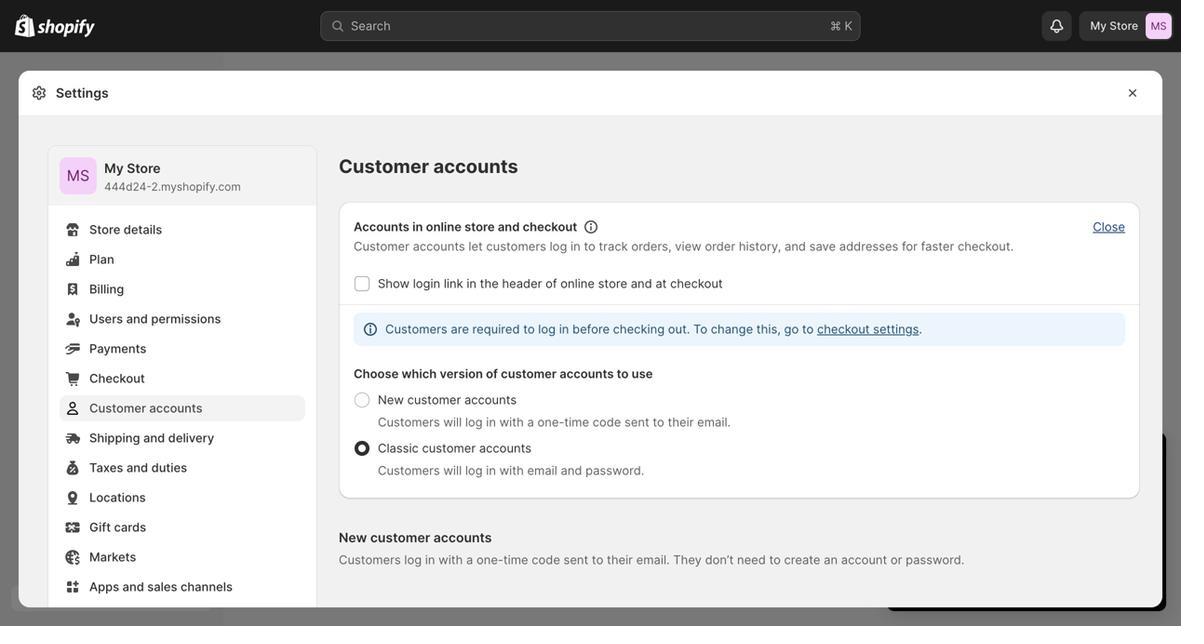 Task type: describe. For each thing, give the bounding box(es) containing it.
and right 'email'
[[561, 464, 582, 478]]

store details link
[[60, 217, 305, 243]]

customer inside shop settings menu element
[[89, 401, 146, 416]]

new customer accounts customers log in with a one-time code sent to their email. they don't need to create an account or password.
[[339, 530, 965, 567]]

taxes and duties link
[[60, 455, 305, 481]]

create
[[784, 553, 821, 567]]

checking
[[613, 322, 665, 337]]

login
[[413, 276, 440, 291]]

accounts
[[354, 220, 409, 234]]

and right the users
[[126, 312, 148, 326]]

accounts up customers will log in with email and password.
[[479, 441, 532, 456]]

and left save
[[785, 239, 806, 254]]

paid
[[973, 483, 998, 498]]

gift
[[89, 520, 111, 535]]

markets link
[[60, 545, 305, 571]]

email
[[527, 464, 557, 478]]

to left they
[[592, 553, 603, 567]]

users and permissions
[[89, 312, 221, 326]]

plan
[[1001, 483, 1025, 498]]

use
[[632, 367, 653, 381]]

my for my store
[[1090, 19, 1107, 33]]

checkout link
[[60, 366, 305, 392]]

accounts inside shop settings menu element
[[149, 401, 203, 416]]

settings dialog
[[19, 71, 1163, 626]]

to right required
[[523, 322, 535, 337]]

0 vertical spatial a
[[527, 415, 534, 430]]

faster
[[921, 239, 954, 254]]

taxes and duties
[[89, 461, 187, 475]]

checkout
[[89, 371, 145, 386]]

to left track
[[584, 239, 596, 254]]

track
[[599, 239, 628, 254]]

need
[[737, 553, 766, 567]]

gift cards
[[89, 520, 146, 535]]

choose
[[354, 367, 399, 381]]

shipping
[[89, 431, 140, 445]]

classic
[[378, 441, 419, 456]]

a inside new customer accounts customers log in with a one-time code sent to their email. they don't need to create an account or password.
[[466, 553, 473, 567]]

go
[[784, 322, 799, 337]]

new customer accounts
[[378, 393, 517, 407]]

save
[[810, 239, 836, 254]]

customer accounts link
[[60, 396, 305, 422]]

are
[[451, 322, 469, 337]]

with inside new customer accounts customers log in with a one-time code sent to their email. they don't need to create an account or password.
[[439, 553, 463, 567]]

permissions
[[151, 312, 221, 326]]

plan link
[[60, 247, 305, 273]]

customer for classic customer accounts
[[422, 441, 476, 456]]

.
[[919, 322, 922, 337]]

apps
[[89, 580, 119, 594]]

payments
[[89, 342, 146, 356]]

one- inside new customer accounts customers log in with a one-time code sent to their email. they don't need to create an account or password.
[[477, 553, 504, 567]]

order
[[705, 239, 736, 254]]

at
[[656, 276, 667, 291]]

customer for new customer accounts customers log in with a one-time code sent to their email. they don't need to create an account or password.
[[370, 530, 430, 546]]

accounts in online store and checkout
[[354, 220, 577, 234]]

users
[[89, 312, 123, 326]]

required
[[472, 322, 520, 337]]

shipping and delivery
[[89, 431, 214, 445]]

sent inside new customer accounts customers log in with a one-time code sent to their email. they don't need to create an account or password.
[[564, 553, 589, 567]]

will for classic
[[443, 464, 462, 478]]

plan
[[89, 252, 114, 267]]

link
[[444, 276, 463, 291]]

new for new customer accounts
[[378, 393, 404, 407]]

1 horizontal spatial shopify image
[[37, 19, 95, 38]]

with for a
[[500, 415, 524, 430]]

customers for customers will log in with email and password.
[[378, 464, 440, 478]]

an
[[824, 553, 838, 567]]

apps and sales channels link
[[60, 574, 305, 600]]

and up duties
[[143, 431, 165, 445]]

0 horizontal spatial of
[[486, 367, 498, 381]]

password. inside new customer accounts customers log in with a one-time code sent to their email. they don't need to create an account or password.
[[906, 553, 965, 567]]

and right apps
[[122, 580, 144, 594]]

customers for customers will log in with a one-time code sent to their email.
[[378, 415, 440, 430]]

details
[[124, 222, 162, 237]]

will for new
[[443, 415, 462, 430]]

switch
[[906, 483, 944, 498]]

close button
[[1082, 214, 1137, 240]]

checkout.
[[958, 239, 1014, 254]]

classic customer accounts
[[378, 441, 532, 456]]

taxes
[[89, 461, 123, 475]]

accounts inside new customer accounts customers log in with a one-time code sent to their email. they don't need to create an account or password.
[[434, 530, 492, 546]]

and left the at
[[631, 276, 652, 291]]

gift cards link
[[60, 515, 305, 541]]

for
[[902, 239, 918, 254]]

0 vertical spatial online
[[426, 220, 462, 234]]

billing link
[[60, 276, 305, 303]]

duties
[[151, 461, 187, 475]]

0 vertical spatial sent
[[625, 415, 649, 430]]

customers
[[486, 239, 546, 254]]

sales
[[147, 580, 177, 594]]

0 vertical spatial email.
[[697, 415, 731, 430]]

shipping and delivery link
[[60, 425, 305, 451]]

code inside new customer accounts customers log in with a one-time code sent to their email. they don't need to create an account or password.
[[532, 553, 560, 567]]

customers will log in with email and password.
[[378, 464, 644, 478]]

show
[[378, 276, 410, 291]]

in inside new customer accounts customers log in with a one-time code sent to their email. they don't need to create an account or password.
[[425, 553, 435, 567]]

1 horizontal spatial one-
[[538, 415, 564, 430]]

account
[[841, 553, 887, 567]]

0 vertical spatial code
[[593, 415, 621, 430]]

payments link
[[60, 336, 305, 362]]

my store
[[1090, 19, 1138, 33]]

0 vertical spatial password.
[[586, 464, 644, 478]]

customer up customers will log in with a one-time code sent to their email.
[[501, 367, 557, 381]]



Task type: vqa. For each thing, say whether or not it's contained in the screenshot.
Search countries text field
no



Task type: locate. For each thing, give the bounding box(es) containing it.
customer inside new customer accounts customers log in with a one-time code sent to their email. they don't need to create an account or password.
[[370, 530, 430, 546]]

my store 444d24-2.myshopify.com
[[104, 161, 241, 194]]

or
[[891, 553, 902, 567]]

1 horizontal spatial my store image
[[1146, 13, 1172, 39]]

delivery
[[168, 431, 214, 445]]

the
[[480, 276, 499, 291]]

don't
[[705, 553, 734, 567]]

my inside my store 444d24-2.myshopify.com
[[104, 161, 124, 176]]

0 vertical spatial will
[[443, 415, 462, 430]]

accounts down before
[[560, 367, 614, 381]]

time down customers will log in with email and password.
[[504, 553, 528, 567]]

0 vertical spatial one-
[[538, 415, 564, 430]]

0 vertical spatial my
[[1090, 19, 1107, 33]]

code
[[593, 415, 621, 430], [532, 553, 560, 567]]

accounts down the choose which version of customer accounts to use
[[464, 393, 517, 407]]

checkout right go on the right bottom of page
[[817, 322, 870, 337]]

to right need
[[769, 553, 781, 567]]

switch to a paid plan and get:
[[906, 483, 1075, 498]]

customer down accounts
[[354, 239, 410, 254]]

0 horizontal spatial new
[[339, 530, 367, 546]]

2 vertical spatial a
[[466, 553, 473, 567]]

0 vertical spatial new
[[378, 393, 404, 407]]

and up customers
[[498, 220, 520, 234]]

1 vertical spatial of
[[486, 367, 498, 381]]

0 horizontal spatial my
[[104, 161, 124, 176]]

1 horizontal spatial password.
[[906, 553, 965, 567]]

customers inside new customer accounts customers log in with a one-time code sent to their email. they don't need to create an account or password.
[[339, 553, 401, 567]]

to down use
[[653, 415, 664, 430]]

time
[[564, 415, 589, 430], [504, 553, 528, 567]]

new inside new customer accounts customers log in with a one-time code sent to their email. they don't need to create an account or password.
[[339, 530, 367, 546]]

accounts down the accounts in online store and checkout
[[413, 239, 465, 254]]

of right version
[[486, 367, 498, 381]]

customer down the which
[[407, 393, 461, 407]]

0 horizontal spatial store
[[465, 220, 495, 234]]

1 vertical spatial new
[[339, 530, 367, 546]]

1 horizontal spatial their
[[668, 415, 694, 430]]

one- up 'email'
[[538, 415, 564, 430]]

log for let
[[550, 239, 567, 254]]

locations link
[[60, 485, 305, 511]]

1 vertical spatial customer
[[354, 239, 410, 254]]

0 vertical spatial store
[[1110, 19, 1138, 33]]

0 vertical spatial their
[[668, 415, 694, 430]]

1 vertical spatial email.
[[636, 553, 670, 567]]

to
[[584, 239, 596, 254], [523, 322, 535, 337], [802, 322, 814, 337], [617, 367, 629, 381], [653, 415, 664, 430], [948, 483, 959, 498], [592, 553, 603, 567], [769, 553, 781, 567]]

settings
[[56, 85, 109, 101]]

⌘
[[830, 19, 841, 33]]

their inside new customer accounts customers log in with a one-time code sent to their email. they don't need to create an account or password.
[[607, 553, 633, 567]]

1 horizontal spatial time
[[564, 415, 589, 430]]

0 horizontal spatial customer accounts
[[89, 401, 203, 416]]

choose which version of customer accounts to use
[[354, 367, 653, 381]]

status inside settings dialog
[[354, 302, 1125, 346]]

accounts down customers will log in with email and password.
[[434, 530, 492, 546]]

444d24-
[[104, 180, 151, 194]]

one-
[[538, 415, 564, 430], [477, 553, 504, 567]]

1 vertical spatial online
[[561, 276, 595, 291]]

online up link
[[426, 220, 462, 234]]

3 days left in your trial element
[[887, 481, 1166, 612]]

to right switch
[[948, 483, 959, 498]]

customers will log in with a one-time code sent to their email.
[[378, 415, 731, 430]]

0 horizontal spatial checkout
[[523, 220, 577, 234]]

will
[[443, 415, 462, 430], [443, 464, 462, 478]]

accounts down checkout link
[[149, 401, 203, 416]]

history,
[[739, 239, 781, 254]]

email. inside new customer accounts customers log in with a one-time code sent to their email. they don't need to create an account or password.
[[636, 553, 670, 567]]

1 vertical spatial time
[[504, 553, 528, 567]]

2 horizontal spatial store
[[1110, 19, 1138, 33]]

1 horizontal spatial email.
[[697, 415, 731, 430]]

before
[[573, 322, 610, 337]]

1 will from the top
[[443, 415, 462, 430]]

0 horizontal spatial store
[[89, 222, 120, 237]]

dialog
[[1170, 71, 1181, 626]]

customer accounts
[[339, 155, 518, 178], [89, 401, 203, 416]]

my for my store 444d24-2.myshopify.com
[[104, 161, 124, 176]]

store
[[465, 220, 495, 234], [598, 276, 627, 291]]

checkout right the at
[[670, 276, 723, 291]]

my
[[1090, 19, 1107, 33], [104, 161, 124, 176]]

will down classic customer accounts
[[443, 464, 462, 478]]

store down track
[[598, 276, 627, 291]]

0 horizontal spatial code
[[532, 553, 560, 567]]

time inside new customer accounts customers log in with a one-time code sent to their email. they don't need to create an account or password.
[[504, 553, 528, 567]]

0 vertical spatial my store image
[[1146, 13, 1172, 39]]

1 vertical spatial sent
[[564, 553, 589, 567]]

checkout inside 'status'
[[817, 322, 870, 337]]

in
[[412, 220, 423, 234], [571, 239, 581, 254], [467, 276, 477, 291], [559, 322, 569, 337], [486, 415, 496, 430], [486, 464, 496, 478], [425, 553, 435, 567]]

password. right the or
[[906, 553, 965, 567]]

will down new customer accounts
[[443, 415, 462, 430]]

header
[[502, 276, 542, 291]]

0 horizontal spatial my store image
[[60, 157, 97, 195]]

1 vertical spatial a
[[963, 483, 970, 498]]

to right go on the right bottom of page
[[802, 322, 814, 337]]

locations
[[89, 491, 146, 505]]

customers are required to log in before checking out. to change this, go to checkout settings .
[[385, 322, 922, 337]]

k
[[845, 19, 853, 33]]

2.myshopify.com
[[151, 180, 241, 194]]

2 vertical spatial store
[[89, 222, 120, 237]]

online up before
[[561, 276, 595, 291]]

log
[[550, 239, 567, 254], [538, 322, 556, 337], [465, 415, 483, 430], [465, 464, 483, 478], [404, 553, 422, 567]]

0 vertical spatial checkout
[[523, 220, 577, 234]]

change
[[711, 322, 753, 337]]

online
[[426, 220, 462, 234], [561, 276, 595, 291]]

2 vertical spatial with
[[439, 553, 463, 567]]

their
[[668, 415, 694, 430], [607, 553, 633, 567]]

0 vertical spatial of
[[546, 276, 557, 291]]

let
[[469, 239, 483, 254]]

with for email
[[500, 464, 524, 478]]

new
[[378, 393, 404, 407], [339, 530, 367, 546]]

1 horizontal spatial new
[[378, 393, 404, 407]]

0 vertical spatial customer
[[339, 155, 429, 178]]

which
[[402, 367, 437, 381]]

customers for customers are required to log in before checking out. to change this, go to checkout settings .
[[385, 322, 447, 337]]

store for my store 444d24-2.myshopify.com
[[127, 161, 161, 176]]

this,
[[757, 322, 781, 337]]

my store image left 444d24- at the left top of page
[[60, 157, 97, 195]]

orders,
[[631, 239, 672, 254]]

customer accounts inside shop settings menu element
[[89, 401, 203, 416]]

1 vertical spatial store
[[598, 276, 627, 291]]

0 horizontal spatial shopify image
[[15, 15, 35, 37]]

1 vertical spatial password.
[[906, 553, 965, 567]]

to inside 3 days left in your trial element
[[948, 483, 959, 498]]

1 vertical spatial will
[[443, 464, 462, 478]]

1 horizontal spatial customer accounts
[[339, 155, 518, 178]]

0 vertical spatial time
[[564, 415, 589, 430]]

store inside my store 444d24-2.myshopify.com
[[127, 161, 161, 176]]

1 vertical spatial their
[[607, 553, 633, 567]]

customers inside 'status'
[[385, 322, 447, 337]]

1 vertical spatial store
[[127, 161, 161, 176]]

status
[[354, 302, 1125, 346]]

0 horizontal spatial password.
[[586, 464, 644, 478]]

and inside 3 days left in your trial element
[[1029, 483, 1050, 498]]

my store image inside shop settings menu element
[[60, 157, 97, 195]]

channels
[[181, 580, 233, 594]]

customer for new customer accounts
[[407, 393, 461, 407]]

out.
[[668, 322, 690, 337]]

0 vertical spatial with
[[500, 415, 524, 430]]

customer down classic
[[370, 530, 430, 546]]

customer down checkout
[[89, 401, 146, 416]]

shopify image
[[15, 15, 35, 37], [37, 19, 95, 38]]

0 horizontal spatial time
[[504, 553, 528, 567]]

2 vertical spatial customer
[[89, 401, 146, 416]]

customer down new customer accounts
[[422, 441, 476, 456]]

customer accounts up shipping and delivery
[[89, 401, 203, 416]]

0 horizontal spatial online
[[426, 220, 462, 234]]

0 vertical spatial store
[[465, 220, 495, 234]]

0 horizontal spatial a
[[466, 553, 473, 567]]

email.
[[697, 415, 731, 430], [636, 553, 670, 567]]

to left use
[[617, 367, 629, 381]]

store details
[[89, 222, 162, 237]]

with
[[500, 415, 524, 430], [500, 464, 524, 478], [439, 553, 463, 567]]

addresses
[[839, 239, 899, 254]]

status containing customers are required to log in before checking out. to change this, go to
[[354, 302, 1125, 346]]

shop settings menu element
[[48, 146, 316, 626]]

⌘ k
[[830, 19, 853, 33]]

0 horizontal spatial their
[[607, 553, 633, 567]]

markets
[[89, 550, 136, 565]]

customer
[[501, 367, 557, 381], [407, 393, 461, 407], [422, 441, 476, 456], [370, 530, 430, 546]]

customer accounts let customers log in to track orders, view order history, and save addresses for faster checkout.
[[354, 239, 1014, 254]]

0 horizontal spatial one-
[[477, 553, 504, 567]]

1 horizontal spatial store
[[598, 276, 627, 291]]

to
[[694, 322, 708, 337]]

1 horizontal spatial my
[[1090, 19, 1107, 33]]

password.
[[586, 464, 644, 478], [906, 553, 965, 567]]

close
[[1093, 220, 1125, 234]]

log for required
[[538, 322, 556, 337]]

2 will from the top
[[443, 464, 462, 478]]

2 horizontal spatial checkout
[[817, 322, 870, 337]]

search
[[351, 19, 391, 33]]

and right taxes
[[126, 461, 148, 475]]

view
[[675, 239, 702, 254]]

1 horizontal spatial a
[[527, 415, 534, 430]]

1 vertical spatial my store image
[[60, 157, 97, 195]]

checkout
[[523, 220, 577, 234], [670, 276, 723, 291], [817, 322, 870, 337]]

1 horizontal spatial of
[[546, 276, 557, 291]]

1 horizontal spatial sent
[[625, 415, 649, 430]]

cards
[[114, 520, 146, 535]]

checkout up customers
[[523, 220, 577, 234]]

they
[[673, 553, 702, 567]]

billing
[[89, 282, 124, 296]]

1 horizontal spatial code
[[593, 415, 621, 430]]

of
[[546, 276, 557, 291], [486, 367, 498, 381]]

time up customers will log in with email and password.
[[564, 415, 589, 430]]

1 vertical spatial code
[[532, 553, 560, 567]]

log for accounts
[[404, 553, 422, 567]]

2 vertical spatial checkout
[[817, 322, 870, 337]]

checkout settings link
[[817, 322, 919, 337]]

1 vertical spatial customer accounts
[[89, 401, 203, 416]]

store up let on the left top
[[465, 220, 495, 234]]

users and permissions link
[[60, 306, 305, 332]]

log inside 'status'
[[538, 322, 556, 337]]

of right the header
[[546, 276, 557, 291]]

2 horizontal spatial a
[[963, 483, 970, 498]]

customer up accounts
[[339, 155, 429, 178]]

0 horizontal spatial email.
[[636, 553, 670, 567]]

sent
[[625, 415, 649, 430], [564, 553, 589, 567]]

my store image
[[1146, 13, 1172, 39], [60, 157, 97, 195]]

apps and sales channels
[[89, 580, 233, 594]]

a
[[527, 415, 534, 430], [963, 483, 970, 498], [466, 553, 473, 567]]

1 horizontal spatial store
[[127, 161, 161, 176]]

1 horizontal spatial checkout
[[670, 276, 723, 291]]

password. right 'email'
[[586, 464, 644, 478]]

one- down customers will log in with email and password.
[[477, 553, 504, 567]]

1 vertical spatial one-
[[477, 553, 504, 567]]

1 vertical spatial my
[[104, 161, 124, 176]]

1 vertical spatial with
[[500, 464, 524, 478]]

0 horizontal spatial sent
[[564, 553, 589, 567]]

log inside new customer accounts customers log in with a one-time code sent to their email. they don't need to create an account or password.
[[404, 553, 422, 567]]

my store image right my store
[[1146, 13, 1172, 39]]

customer accounts up the accounts in online store and checkout
[[339, 155, 518, 178]]

and left get:
[[1029, 483, 1050, 498]]

settings
[[873, 322, 919, 337]]

new for new customer accounts customers log in with a one-time code sent to their email. they don't need to create an account or password.
[[339, 530, 367, 546]]

accounts up the accounts in online store and checkout
[[433, 155, 518, 178]]

show login link in the header of online store and at checkout
[[378, 276, 723, 291]]

0 vertical spatial customer accounts
[[339, 155, 518, 178]]

store for my store
[[1110, 19, 1138, 33]]

1 vertical spatial checkout
[[670, 276, 723, 291]]

get:
[[1053, 483, 1075, 498]]

1 horizontal spatial online
[[561, 276, 595, 291]]



